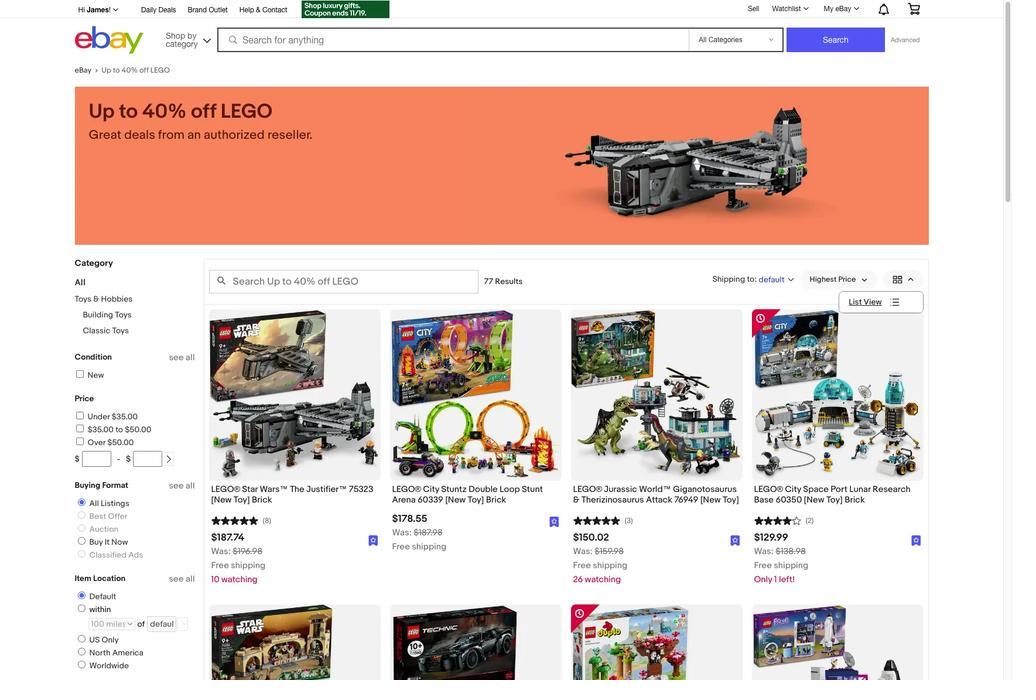 Task type: locate. For each thing, give the bounding box(es) containing it.
toys
[[75, 294, 92, 304], [115, 310, 132, 320], [112, 326, 129, 336]]

classified ads
[[89, 550, 143, 560]]

1 horizontal spatial city
[[786, 484, 802, 495]]

0 horizontal spatial lego
[[150, 66, 170, 75]]

1 horizontal spatial ebay
[[836, 5, 852, 13]]

0 horizontal spatial $
[[75, 454, 80, 464]]

0 horizontal spatial [object undefined] image
[[369, 536, 378, 546]]

now
[[112, 538, 128, 548]]

shipping inside was: $138.98 free shipping only 1 left!
[[775, 561, 809, 572]]

[object undefined] image for $150.02
[[731, 535, 741, 546]]

[new for lego® city space port lunar research base 60350 [new toy] brick
[[805, 495, 825, 506]]

account navigation
[[72, 0, 929, 20]]

help & contact
[[240, 6, 288, 14]]

New checkbox
[[76, 370, 84, 378]]

was: down $150.02
[[574, 547, 593, 558]]

lego for up to 40% off lego great deals from an authorized reseller.
[[221, 100, 273, 124]]

all inside "all toys & hobbies building toys classic toys"
[[75, 277, 85, 288]]

port
[[831, 484, 848, 495]]

brick for lego® city stuntz double loop stunt arena 60339 [new toy] brick
[[486, 495, 507, 506]]

2 brick from the left
[[486, 495, 507, 506]]

3 [new from the left
[[701, 495, 721, 506]]

all down category
[[75, 277, 85, 288]]

1 vertical spatial $50.00
[[107, 438, 134, 448]]

2 see all from the top
[[169, 481, 195, 492]]

0 vertical spatial all
[[186, 352, 195, 363]]

1 horizontal spatial brick
[[486, 495, 507, 506]]

1 horizontal spatial only
[[755, 575, 773, 586]]

5 out of 5 stars image up $187.74 at bottom
[[211, 515, 258, 526]]

by
[[188, 31, 197, 40]]

0 horizontal spatial city
[[423, 484, 440, 495]]

$35.00 up $35.00 to $50.00 on the bottom
[[112, 412, 138, 422]]

$50.00
[[125, 425, 151, 435], [107, 438, 134, 448]]

watchlist
[[773, 5, 802, 13]]

help & contact link
[[240, 4, 288, 17]]

1 horizontal spatial [object undefined] image
[[550, 517, 560, 527]]

& up (3) link in the bottom of the page
[[574, 495, 580, 506]]

see all for condition
[[169, 352, 195, 363]]

lego® for $187.74
[[211, 484, 240, 495]]

lego up authorized
[[221, 100, 273, 124]]

all for item location
[[186, 574, 195, 585]]

1 horizontal spatial all
[[89, 499, 99, 509]]

all listings link
[[73, 499, 132, 509]]

2 vertical spatial all
[[186, 574, 195, 585]]

brick inside lego® city stuntz double loop stunt arena 60339 [new toy] brick
[[486, 495, 507, 506]]

0 vertical spatial up
[[102, 66, 111, 75]]

$50.00 down under $35.00
[[125, 425, 151, 435]]

0 vertical spatial $35.00
[[112, 412, 138, 422]]

0 vertical spatial only
[[755, 575, 773, 586]]

ebay right my
[[836, 5, 852, 13]]

off inside up to 40% off lego great deals from an authorized reseller.
[[191, 100, 216, 124]]

2 $ from the left
[[126, 454, 131, 464]]

free up 10
[[211, 561, 229, 572]]

brand
[[188, 6, 207, 14]]

all for buying format
[[186, 481, 195, 492]]

1 vertical spatial all
[[89, 499, 99, 509]]

4 lego® from the left
[[755, 484, 784, 495]]

was: for $187.74
[[211, 547, 231, 558]]

lego® star wars™ the justifier™ 75323 [new toy] brick image
[[210, 310, 380, 481]]

$35.00
[[112, 412, 138, 422], [88, 425, 114, 435]]

None submit
[[787, 28, 886, 52]]

0 horizontal spatial all
[[75, 277, 85, 288]]

to down under $35.00
[[116, 425, 123, 435]]

2 [new from the left
[[446, 495, 466, 506]]

0 horizontal spatial 40%
[[122, 66, 138, 75]]

to up deals
[[119, 100, 138, 124]]

1 see all from the top
[[169, 352, 195, 363]]

was: $196.98 free shipping 10 watching
[[211, 547, 266, 586]]

shipping inside "was: $159.98 free shipping 26 watching"
[[593, 561, 628, 572]]

toy] right stuntz
[[468, 495, 484, 506]]

shipping for $187.74
[[231, 561, 266, 572]]

4 out of 5 stars image
[[755, 515, 802, 526]]

shipping down $159.98
[[593, 561, 628, 572]]

5 out of 5 stars image up $150.02
[[574, 515, 620, 526]]

lego® friends olivia's space academy 41713 [new toy] brick image
[[753, 605, 923, 681]]

space
[[804, 484, 829, 495]]

city left space
[[786, 484, 802, 495]]

1 vertical spatial 40%
[[142, 100, 187, 124]]

free for $150.02
[[574, 561, 591, 572]]

over $50.00 link
[[74, 438, 134, 448]]

1 vertical spatial all
[[186, 481, 195, 492]]

category
[[75, 258, 113, 269]]

city inside lego® city space port lunar research base 60350 [new toy] brick
[[786, 484, 802, 495]]

[object undefined] image left was: $187.98 free shipping
[[369, 536, 378, 546]]

1 vertical spatial lego
[[221, 100, 273, 124]]

1 [new from the left
[[211, 495, 232, 506]]

classic
[[83, 326, 110, 336]]

10
[[211, 575, 220, 586]]

2 see from the top
[[169, 481, 184, 492]]

worldwide
[[89, 661, 129, 671]]

city
[[423, 484, 440, 495], [786, 484, 802, 495]]

was: $187.98 free shipping
[[392, 528, 447, 553]]

Enter your search keyword text field
[[209, 270, 479, 294]]

[new up (8) link
[[211, 495, 232, 506]]

1 vertical spatial [object undefined] image
[[369, 536, 378, 546]]

2 horizontal spatial brick
[[845, 495, 866, 506]]

watching inside "was: $159.98 free shipping 26 watching"
[[585, 575, 622, 586]]

toy] inside lego® city stuntz double loop stunt arena 60339 [new toy] brick
[[468, 495, 484, 506]]

Buy It Now radio
[[78, 538, 85, 545]]

1 vertical spatial off
[[191, 100, 216, 124]]

to left default
[[748, 274, 755, 284]]

1 lego® from the left
[[211, 484, 240, 495]]

see all
[[169, 352, 195, 363], [169, 481, 195, 492], [169, 574, 195, 585]]

free up 26
[[574, 561, 591, 572]]

ebay left "up to 40% off lego"
[[75, 66, 92, 75]]

40% inside up to 40% off lego great deals from an authorized reseller.
[[142, 100, 187, 124]]

3 see all from the top
[[169, 574, 195, 585]]

deals
[[159, 6, 176, 14]]

0 vertical spatial price
[[839, 275, 857, 284]]

justifier™
[[307, 484, 347, 495]]

james
[[87, 5, 109, 14]]

0 horizontal spatial 5 out of 5 stars image
[[211, 515, 258, 526]]

1 city from the left
[[423, 484, 440, 495]]

sell link
[[743, 4, 765, 13]]

auction link
[[73, 525, 121, 535]]

2 see all button from the top
[[169, 481, 195, 492]]

lego® inside lego® jurassic world™ giganotosaurus & therizinosaurus attack 76949 [new toy]
[[574, 484, 603, 495]]

1 vertical spatial price
[[75, 394, 94, 404]]

2 lego® from the left
[[392, 484, 421, 495]]

up inside up to 40% off lego great deals from an authorized reseller.
[[89, 100, 115, 124]]

stunt
[[522, 484, 543, 495]]

1 horizontal spatial 40%
[[142, 100, 187, 124]]

[object undefined] image
[[550, 516, 560, 527], [369, 535, 378, 546], [731, 535, 741, 546], [912, 535, 922, 546], [731, 536, 741, 546], [912, 536, 922, 546]]

new
[[88, 370, 104, 380]]

building
[[83, 310, 113, 320]]

1 brick from the left
[[252, 495, 272, 506]]

2 watching from the left
[[585, 575, 622, 586]]

watching
[[222, 575, 258, 586], [585, 575, 622, 586]]

outlet
[[209, 6, 228, 14]]

toy] inside lego® city space port lunar research base 60350 [new toy] brick
[[827, 495, 843, 506]]

brick left research
[[845, 495, 866, 506]]

was: down $178.55 at the left of the page
[[392, 528, 412, 539]]

1 see from the top
[[169, 352, 184, 363]]

of
[[137, 620, 145, 630]]

none submit inside shop by category "banner"
[[787, 28, 886, 52]]

[object undefined] image for $187.74
[[369, 535, 378, 546]]

default text field
[[147, 617, 177, 633]]

0 vertical spatial all
[[75, 277, 85, 288]]

[new inside lego® city space port lunar research base 60350 [new toy] brick
[[805, 495, 825, 506]]

2 vertical spatial see
[[169, 574, 184, 585]]

$35.00 down under at left bottom
[[88, 425, 114, 435]]

to right ebay link
[[113, 66, 120, 75]]

[new inside lego® jurassic world™ giganotosaurus & therizinosaurus attack 76949 [new toy]
[[701, 495, 721, 506]]

1 horizontal spatial $
[[126, 454, 131, 464]]

lego® up 4 out of 5 stars image
[[755, 484, 784, 495]]

lego down category
[[150, 66, 170, 75]]

0 horizontal spatial watching
[[222, 575, 258, 586]]

highest price
[[810, 275, 857, 284]]

shipping for $129.99
[[775, 561, 809, 572]]

price
[[839, 275, 857, 284], [75, 394, 94, 404]]

3 see from the top
[[169, 574, 184, 585]]

3 all from the top
[[186, 574, 195, 585]]

up for up to 40% off lego
[[102, 66, 111, 75]]

best offer
[[89, 512, 128, 522]]

[object undefined] image for $178.55
[[550, 517, 560, 527]]

reseller.
[[268, 128, 313, 143]]

shipping down $187.98
[[412, 542, 447, 553]]

therizinosaurus
[[582, 495, 645, 506]]

3 lego® from the left
[[574, 484, 603, 495]]

all for condition
[[186, 352, 195, 363]]

1 watching from the left
[[222, 575, 258, 586]]

was: down $187.74 at bottom
[[211, 547, 231, 558]]

0 vertical spatial off
[[139, 66, 149, 75]]

5 out of 5 stars image
[[211, 515, 258, 526], [574, 515, 620, 526]]

lego for up to 40% off lego
[[150, 66, 170, 75]]

lego® left star
[[211, 484, 240, 495]]

1 vertical spatial ebay
[[75, 66, 92, 75]]

2 vertical spatial see all button
[[169, 574, 195, 585]]

free for $129.99
[[755, 561, 773, 572]]

left!
[[780, 575, 796, 586]]

toys down hobbies
[[115, 310, 132, 320]]

submit price range image
[[165, 456, 173, 464]]

1 5 out of 5 stars image from the left
[[211, 515, 258, 526]]

4 [new from the left
[[805, 495, 825, 506]]

ebay
[[836, 5, 852, 13], [75, 66, 92, 75]]

shipping inside was: $196.98 free shipping 10 watching
[[231, 561, 266, 572]]

see all button
[[169, 352, 195, 363], [169, 481, 195, 492], [169, 574, 195, 585]]

[new up (2) on the bottom of page
[[805, 495, 825, 506]]

free down $178.55 at the left of the page
[[392, 542, 410, 553]]

shipping down $196.98
[[231, 561, 266, 572]]

0 horizontal spatial only
[[102, 635, 119, 645]]

1 toy] from the left
[[234, 495, 250, 506]]

was: inside was: $138.98 free shipping only 1 left!
[[755, 547, 774, 558]]

off for up to 40% off lego
[[139, 66, 149, 75]]

all right all listings option
[[89, 499, 99, 509]]

see
[[169, 352, 184, 363], [169, 481, 184, 492], [169, 574, 184, 585]]

up
[[102, 66, 111, 75], [89, 100, 115, 124]]

daily deals
[[141, 6, 176, 14]]

0 vertical spatial ebay
[[836, 5, 852, 13]]

lego® up $178.55 at the left of the page
[[392, 484, 421, 495]]

free inside "was: $159.98 free shipping 26 watching"
[[574, 561, 591, 572]]

2 5 out of 5 stars image from the left
[[574, 515, 620, 526]]

city for space
[[786, 484, 802, 495]]

& inside "all toys & hobbies building toys classic toys"
[[93, 294, 99, 304]]

$196.98
[[233, 547, 263, 558]]

40% up from
[[142, 100, 187, 124]]

world™
[[640, 484, 672, 495]]

[object undefined] image left (3) link in the bottom of the page
[[550, 517, 560, 527]]

1 horizontal spatial off
[[191, 100, 216, 124]]

was: down $129.99
[[755, 547, 774, 558]]

1 horizontal spatial price
[[839, 275, 857, 284]]

watching right 26
[[585, 575, 622, 586]]

1 horizontal spatial 5 out of 5 stars image
[[574, 515, 620, 526]]

1 vertical spatial up
[[89, 100, 115, 124]]

2 toy] from the left
[[468, 495, 484, 506]]

to inside up to 40% off lego great deals from an authorized reseller.
[[119, 100, 138, 124]]

40% right ebay link
[[122, 66, 138, 75]]

default
[[759, 275, 785, 285]]

the
[[290, 484, 305, 495]]

1 horizontal spatial watching
[[585, 575, 622, 586]]

free inside was: $196.98 free shipping 10 watching
[[211, 561, 229, 572]]

city inside lego® city stuntz double loop stunt arena 60339 [new toy] brick
[[423, 484, 440, 495]]

toy] left lunar at the bottom
[[827, 495, 843, 506]]

0 horizontal spatial brick
[[252, 495, 272, 506]]

2 all from the top
[[186, 481, 195, 492]]

brick inside lego® star wars™ the justifier™ 75323 [new toy] brick
[[252, 495, 272, 506]]

[new right 76949
[[701, 495, 721, 506]]

north america link
[[73, 648, 146, 658]]

all for all toys & hobbies building toys classic toys
[[75, 277, 85, 288]]

free down $129.99
[[755, 561, 773, 572]]

lego® city space port lunar research base 60350 [new toy] brick image
[[753, 310, 923, 481]]

$
[[75, 454, 80, 464], [126, 454, 131, 464]]

price right highest
[[839, 275, 857, 284]]

2 city from the left
[[786, 484, 802, 495]]

1 all from the top
[[186, 352, 195, 363]]

2 vertical spatial toys
[[112, 326, 129, 336]]

to inside shipping to : default
[[748, 274, 755, 284]]

Maximum Value text field
[[133, 451, 163, 467]]

up for up to 40% off lego great deals from an authorized reseller.
[[89, 100, 115, 124]]

price up under $35.00 option
[[75, 394, 94, 404]]

Auction radio
[[78, 525, 85, 532]]

1 vertical spatial toys
[[115, 310, 132, 320]]

1 see all button from the top
[[169, 352, 195, 363]]

to for $35.00 to $50.00
[[116, 425, 123, 435]]

classic toys link
[[83, 326, 129, 336]]

3 see all button from the top
[[169, 574, 195, 585]]

toy] for lego® jurassic world™ giganotosaurus & therizinosaurus attack 76949 [new toy]
[[723, 495, 740, 506]]

3 brick from the left
[[845, 495, 866, 506]]

free inside was: $138.98 free shipping only 1 left!
[[755, 561, 773, 572]]

$ down over $50.00 checkbox
[[75, 454, 80, 464]]

0 vertical spatial lego
[[150, 66, 170, 75]]

city left stuntz
[[423, 484, 440, 495]]

[new
[[211, 495, 232, 506], [446, 495, 466, 506], [701, 495, 721, 506], [805, 495, 825, 506]]

base
[[755, 495, 774, 506]]

0 horizontal spatial &
[[93, 294, 99, 304]]

off for up to 40% off lego great deals from an authorized reseller.
[[191, 100, 216, 124]]

was: inside "was: $159.98 free shipping 26 watching"
[[574, 547, 593, 558]]

1 vertical spatial see all
[[169, 481, 195, 492]]

toy] inside lego® jurassic world™ giganotosaurus & therizinosaurus attack 76949 [new toy]
[[723, 495, 740, 506]]

lego® city stuntz double loop stunt arena 60339 [new toy] brick image
[[391, 310, 561, 481]]

only left the 1
[[755, 575, 773, 586]]

within
[[89, 605, 111, 615]]

2 vertical spatial see all
[[169, 574, 195, 585]]

1 vertical spatial &
[[93, 294, 99, 304]]

classified
[[89, 550, 127, 560]]

0 vertical spatial toys
[[75, 294, 92, 304]]

1 vertical spatial see all button
[[169, 481, 195, 492]]

toy] left base
[[723, 495, 740, 506]]

brick left stunt
[[486, 495, 507, 506]]

Best Offer radio
[[78, 512, 85, 519]]

[new inside lego® city stuntz double loop stunt arena 60339 [new toy] brick
[[446, 495, 466, 506]]

watching inside was: $196.98 free shipping 10 watching
[[222, 575, 258, 586]]

[object undefined] image
[[550, 517, 560, 527], [369, 536, 378, 546]]

$35.00 to $50.00 link
[[74, 425, 151, 435]]

only up 'north america' link
[[102, 635, 119, 645]]

& right help
[[256, 6, 261, 14]]

toy]
[[234, 495, 250, 506], [468, 495, 484, 506], [723, 495, 740, 506], [827, 495, 843, 506]]

classified ads link
[[73, 550, 146, 560]]

$ right -
[[126, 454, 131, 464]]

was: for $129.99
[[755, 547, 774, 558]]

lego® left jurassic
[[574, 484, 603, 495]]

$35.00 to $50.00 checkbox
[[76, 425, 84, 433]]

77
[[484, 277, 494, 287]]

shop by category
[[166, 31, 198, 48]]

40%
[[122, 66, 138, 75], [142, 100, 187, 124]]

0 vertical spatial see all button
[[169, 352, 195, 363]]

see all button for condition
[[169, 352, 195, 363]]

lego® inside lego® star wars™ the justifier™ 75323 [new toy] brick
[[211, 484, 240, 495]]

1 vertical spatial only
[[102, 635, 119, 645]]

4 toy] from the left
[[827, 495, 843, 506]]

was: inside was: $187.98 free shipping
[[392, 528, 412, 539]]

& up the building
[[93, 294, 99, 304]]

giganotosaurus
[[674, 484, 737, 495]]

Over $50.00 checkbox
[[76, 438, 84, 446]]

brick up (8)
[[252, 495, 272, 506]]

lego® star wars™ boba fett™'s throne room 75326 [new toy] brick image
[[210, 605, 380, 681]]

toys up the building
[[75, 294, 92, 304]]

us only link
[[73, 635, 121, 645]]

brick inside lego® city space port lunar research base 60350 [new toy] brick
[[845, 495, 866, 506]]

2 vertical spatial &
[[574, 495, 580, 506]]

within radio
[[78, 605, 85, 613]]

to for up to 40% off lego
[[113, 66, 120, 75]]

toys down building toys link
[[112, 326, 129, 336]]

1 vertical spatial see
[[169, 481, 184, 492]]

shipping down $138.98
[[775, 561, 809, 572]]

see for condition
[[169, 352, 184, 363]]

free
[[392, 542, 410, 553], [211, 561, 229, 572], [574, 561, 591, 572], [755, 561, 773, 572]]

Worldwide radio
[[78, 661, 85, 669]]

brick
[[252, 495, 272, 506], [486, 495, 507, 506], [845, 495, 866, 506]]

3 toy] from the left
[[723, 495, 740, 506]]

watching right 10
[[222, 575, 258, 586]]

0 vertical spatial [object undefined] image
[[550, 517, 560, 527]]

lego® duplo® town wild animals of asia 10974 [new toy] brick image
[[572, 605, 742, 681]]

lego inside up to 40% off lego great deals from an authorized reseller.
[[221, 100, 273, 124]]

40% for up to 40% off lego great deals from an authorized reseller.
[[142, 100, 187, 124]]

advanced
[[892, 36, 921, 43]]

1 $ from the left
[[75, 454, 80, 464]]

[new right 60339
[[446, 495, 466, 506]]

1 horizontal spatial &
[[256, 6, 261, 14]]

0 horizontal spatial off
[[139, 66, 149, 75]]

under $35.00
[[88, 412, 138, 422]]

lego® inside lego® city space port lunar research base 60350 [new toy] brick
[[755, 484, 784, 495]]

0 vertical spatial &
[[256, 6, 261, 14]]

shipping inside was: $187.98 free shipping
[[412, 542, 447, 553]]

toy] up (8) link
[[234, 495, 250, 506]]

0 vertical spatial see
[[169, 352, 184, 363]]

Default radio
[[78, 592, 85, 600]]

0 vertical spatial see all
[[169, 352, 195, 363]]

0 horizontal spatial ebay
[[75, 66, 92, 75]]

best offer link
[[73, 512, 130, 522]]

results
[[495, 277, 523, 287]]

0 vertical spatial 40%
[[122, 66, 138, 75]]

price inside dropdown button
[[839, 275, 857, 284]]

1 horizontal spatial lego
[[221, 100, 273, 124]]

$50.00 down $35.00 to $50.00 on the bottom
[[107, 438, 134, 448]]

2 horizontal spatial &
[[574, 495, 580, 506]]

was: inside was: $196.98 free shipping 10 watching
[[211, 547, 231, 558]]

lego® city space port lunar research base 60350 [new toy] brick
[[755, 484, 911, 506]]



Task type: describe. For each thing, give the bounding box(es) containing it.
to for shipping to : default
[[748, 274, 755, 284]]

worldwide link
[[73, 661, 131, 671]]

60339
[[418, 495, 444, 506]]

Under $35.00 checkbox
[[76, 412, 84, 420]]

wars™
[[260, 484, 288, 495]]

help
[[240, 6, 254, 14]]

buying
[[75, 481, 100, 491]]

new link
[[74, 370, 104, 380]]

free inside was: $187.98 free shipping
[[392, 542, 410, 553]]

0 horizontal spatial price
[[75, 394, 94, 404]]

hobbies
[[101, 294, 133, 304]]

60350
[[776, 495, 803, 506]]

(2) link
[[755, 515, 815, 526]]

an
[[188, 128, 201, 143]]

up to 40% off lego great deals from an authorized reseller.
[[89, 100, 313, 143]]

all listings
[[89, 499, 130, 509]]

see all for item location
[[169, 574, 195, 585]]

double
[[469, 484, 498, 495]]

$138.98
[[776, 547, 807, 558]]

default
[[89, 592, 116, 602]]

All Listings radio
[[78, 499, 85, 506]]

75323
[[349, 484, 374, 495]]

best
[[89, 512, 106, 522]]

& inside "help & contact" "link"
[[256, 6, 261, 14]]

$159.98
[[595, 547, 624, 558]]

ads
[[129, 550, 143, 560]]

your shopping cart image
[[908, 3, 921, 15]]

only inside was: $138.98 free shipping only 1 left!
[[755, 575, 773, 586]]

shop by category banner
[[72, 0, 929, 57]]

[new inside lego® star wars™ the justifier™ 75323 [new toy] brick
[[211, 495, 232, 506]]

my ebay link
[[818, 2, 865, 16]]

it
[[105, 538, 110, 548]]

attack
[[647, 495, 673, 506]]

us only
[[89, 635, 119, 645]]

buy it now link
[[73, 538, 130, 548]]

lego® star wars™ the justifier™ 75323 [new toy] brick
[[211, 484, 374, 506]]

item location
[[75, 574, 126, 584]]

under $35.00 link
[[74, 412, 138, 422]]

deals
[[124, 128, 155, 143]]

was: $159.98 free shipping 26 watching
[[574, 547, 628, 586]]

see all for buying format
[[169, 481, 195, 492]]

toy] for lego® city stuntz double loop stunt arena 60339 [new toy] brick
[[468, 495, 484, 506]]

listings
[[101, 499, 130, 509]]

advanced link
[[886, 28, 926, 52]]

list view link
[[840, 292, 924, 312]]

shipping
[[713, 274, 746, 284]]

lego® jurassic world™ giganotosaurus & therizinosaurus attack 76949 [new toy] image
[[572, 310, 743, 481]]

go image
[[179, 621, 187, 629]]

contact
[[263, 6, 288, 14]]

shop
[[166, 31, 185, 40]]

auction
[[89, 525, 118, 535]]

watching for $150.02
[[585, 575, 622, 586]]

to for up to 40% off lego great deals from an authorized reseller.
[[119, 100, 138, 124]]

jurassic
[[605, 484, 638, 495]]

was: for $150.02
[[574, 547, 593, 558]]

lego® for $129.99
[[755, 484, 784, 495]]

$187.74
[[211, 532, 245, 544]]

(3)
[[625, 517, 634, 526]]

all for all listings
[[89, 499, 99, 509]]

lego® city space port lunar research base 60350 [new toy] brick link
[[755, 484, 922, 509]]

hi
[[78, 6, 85, 14]]

over
[[88, 438, 106, 448]]

shipping for $150.02
[[593, 561, 628, 572]]

great
[[89, 128, 122, 143]]

see for item location
[[169, 574, 184, 585]]

my ebay
[[825, 5, 852, 13]]

arena
[[392, 495, 416, 506]]

shipping to : default
[[713, 274, 785, 285]]

[new for lego® city stuntz double loop stunt arena 60339 [new toy] brick
[[446, 495, 466, 506]]

under
[[88, 412, 110, 422]]

highest price button
[[801, 270, 878, 289]]

[object undefined] image for $129.99
[[912, 535, 922, 546]]

Minimum Value text field
[[82, 451, 111, 467]]

toy] inside lego® star wars™ the justifier™ 75323 [new toy] brick
[[234, 495, 250, 506]]

watching for $187.74
[[222, 575, 258, 586]]

from
[[158, 128, 185, 143]]

toy] for lego® city space port lunar research base 60350 [new toy] brick
[[827, 495, 843, 506]]

0 vertical spatial $50.00
[[125, 425, 151, 435]]

category
[[166, 39, 198, 48]]

my
[[825, 5, 834, 13]]

city for stuntz
[[423, 484, 440, 495]]

offer
[[108, 512, 128, 522]]

see all button for item location
[[169, 574, 195, 585]]

-
[[117, 454, 120, 464]]

ebay link
[[75, 66, 102, 75]]

$178.55
[[392, 514, 428, 525]]

40% for up to 40% off lego
[[122, 66, 138, 75]]

stuntz
[[442, 484, 467, 495]]

research
[[873, 484, 911, 495]]

north
[[89, 648, 111, 658]]

view: gallery view image
[[893, 273, 915, 286]]

lego® jurassic world™ giganotosaurus & therizinosaurus attack 76949 [new toy]
[[574, 484, 740, 506]]

Classified Ads radio
[[78, 550, 85, 558]]

brick for lego® city space port lunar research base 60350 [new toy] brick
[[845, 495, 866, 506]]

lego® star wars™ the justifier™ 75323 [new toy] brick link
[[211, 484, 378, 509]]

$ for minimum value text field
[[75, 454, 80, 464]]

lego® city stuntz double loop stunt arena 60339 [new toy] brick
[[392, 484, 543, 506]]

1 vertical spatial $35.00
[[88, 425, 114, 435]]

[object undefined] image for $187.74
[[369, 536, 378, 546]]

lunar
[[850, 484, 872, 495]]

[new for lego® jurassic world™ giganotosaurus & therizinosaurus attack 76949 [new toy]
[[701, 495, 721, 506]]

sell
[[749, 4, 760, 13]]

item
[[75, 574, 91, 584]]

buying format
[[75, 481, 128, 491]]

buy it now
[[89, 538, 128, 548]]

$129.99
[[755, 532, 789, 544]]

was: $138.98 free shipping only 1 left!
[[755, 547, 809, 586]]

$ for maximum value text box
[[126, 454, 131, 464]]

lego® technic™ the batman: batmobile™ 42127 [new toy] brick image
[[391, 605, 560, 681]]

brand outlet
[[188, 6, 228, 14]]

& inside lego® jurassic world™ giganotosaurus & therizinosaurus attack 76949 [new toy]
[[574, 495, 580, 506]]

!
[[109, 6, 111, 14]]

77 results
[[484, 277, 523, 287]]

get the coupon image
[[302, 1, 390, 18]]

5 out of 5 stars image for $187.74
[[211, 515, 258, 526]]

daily deals link
[[141, 4, 176, 17]]

hi james !
[[78, 5, 111, 14]]

location
[[93, 574, 126, 584]]

[object undefined] image for $178.55
[[550, 516, 560, 527]]

5 out of 5 stars image for $150.02
[[574, 515, 620, 526]]

$187.98
[[414, 528, 443, 539]]

lego® inside lego® city stuntz double loop stunt arena 60339 [new toy] brick
[[392, 484, 421, 495]]

see for buying format
[[169, 481, 184, 492]]

$35.00 to $50.00
[[88, 425, 151, 435]]

list view
[[850, 297, 883, 307]]

see all button for buying format
[[169, 481, 195, 492]]

Search for anything text field
[[219, 29, 687, 51]]

(3) link
[[574, 515, 634, 526]]

over $50.00
[[88, 438, 134, 448]]

lego® for $150.02
[[574, 484, 603, 495]]

free for $187.74
[[211, 561, 229, 572]]

North America radio
[[78, 648, 85, 656]]

US Only radio
[[78, 635, 85, 643]]

ebay inside account navigation
[[836, 5, 852, 13]]

highest
[[810, 275, 837, 284]]



Task type: vqa. For each thing, say whether or not it's contained in the screenshot.
the leftmost off
yes



